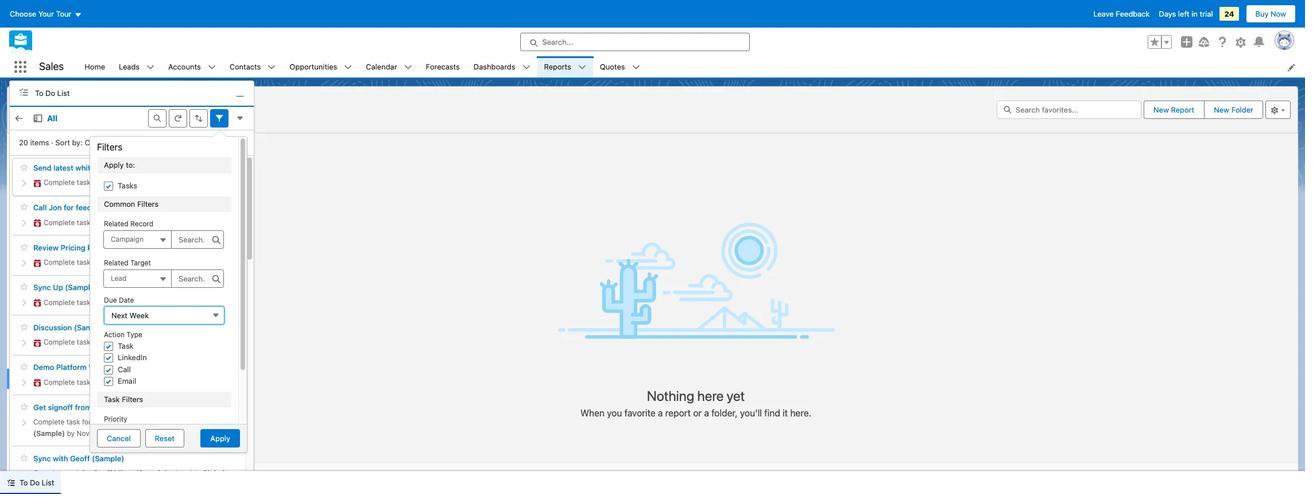 Task type: describe. For each thing, give the bounding box(es) containing it.
reports up public reports
[[51, 200, 79, 209]]

created by me link for private
[[7, 172, 93, 194]]

due
[[104, 296, 117, 305]]

record
[[130, 220, 153, 228]]

items inside to do list dialog
[[30, 138, 49, 147]]

with for sync
[[53, 454, 68, 463]]

1 vertical spatial geoff
[[70, 454, 90, 463]]

accounts link
[[161, 56, 208, 78]]

demo platform widgets (sample) element
[[12, 358, 243, 395]]

items inside reports all favorites 0 items
[[21, 118, 38, 127]]

new report button
[[1145, 101, 1204, 118]]

minor for complete task for geoff minor (sample)
[[125, 178, 144, 187]]

(sample) right jordan at the bottom left of page
[[147, 378, 178, 386]]

email
[[118, 376, 136, 386]]

text default image inside contacts list item
[[268, 63, 276, 71]]

next week
[[111, 311, 149, 320]]

Search... text field
[[171, 270, 224, 288]]

global
[[202, 469, 225, 477]]

text default image up 'all' 'button'
[[19, 87, 28, 96]]

task for complete task for leanne tomlin (sample) from
[[67, 418, 80, 426]]

complete task for carole white (sample)
[[44, 258, 181, 267]]

1 a from the left
[[658, 408, 663, 418]]

reports all favorites 0 items
[[14, 90, 75, 127]]

days
[[1160, 9, 1177, 18]]

to for text default icon over 'all' 'button'
[[35, 88, 43, 97]]

call for call
[[118, 365, 131, 374]]

list inside button
[[42, 478, 54, 487]]

in
[[1192, 9, 1198, 18]]

sync with geoff (sample) element
[[12, 449, 243, 494]]

0 vertical spatial jon
[[49, 203, 62, 212]]

text default image inside dashboards list item
[[523, 63, 531, 71]]

target
[[130, 259, 151, 267]]

all favorites
[[25, 374, 71, 383]]

do inside dialog
[[45, 88, 55, 97]]

by down latest
[[55, 178, 63, 187]]

platform
[[56, 363, 87, 372]]

discussion
[[33, 323, 72, 332]]

sarah
[[103, 298, 124, 307]]

discussion (sample) element
[[12, 318, 243, 355]]

all button
[[28, 109, 58, 127]]

campaign
[[111, 235, 144, 244]]

to
[[194, 469, 201, 477]]

20 items · sort by: created date
[[19, 138, 131, 147]]

all reports
[[25, 243, 63, 252]]

find
[[765, 408, 781, 418]]

all reports link
[[7, 237, 93, 259]]

Search by object type, Lead button
[[103, 270, 172, 288]]

task for complete task for david adelson (sample)
[[77, 338, 91, 346]]

now
[[1271, 9, 1287, 18]]

1 vertical spatial date
[[119, 296, 134, 305]]

due date
[[104, 296, 134, 305]]

apply for apply to:
[[104, 160, 124, 169]]

27
[[204, 298, 212, 307]]

2 a from the left
[[705, 408, 709, 418]]

text default image inside to do list button
[[7, 479, 15, 487]]

call jon for feedback (sample)
[[33, 203, 142, 212]]

text default image inside 'all' 'button'
[[33, 114, 43, 123]]

related for campaign
[[104, 220, 129, 228]]

-
[[56, 480, 59, 489]]

(sample) down due date, next week button
[[155, 338, 186, 346]]

(sample) inside discussion (sample) link
[[74, 323, 106, 332]]

sync with geoff (sample)
[[33, 454, 124, 463]]

task for complete task for jon amos (sample)
[[77, 218, 91, 227]]

trial
[[1200, 9, 1214, 18]]

media
[[33, 480, 54, 489]]

sync up (sample) link
[[33, 283, 97, 292]]

text default image inside review pricing proposal (sample) element
[[33, 259, 41, 267]]

by up discussion
[[55, 308, 63, 317]]

leave feedback link
[[1094, 9, 1150, 18]]

by inside get signoff from leanne (sample) element
[[65, 429, 77, 438]]

task for complete task for amy jordan (sample)
[[77, 378, 91, 386]]

all inside reports all favorites 0 items
[[14, 101, 27, 114]]

here.
[[791, 408, 812, 418]]

reports inside list item
[[544, 62, 572, 71]]

complete task for geoff minor (sample)
[[44, 178, 178, 187]]

send latest whitepaper (sample)
[[33, 163, 150, 172]]

demo
[[33, 363, 54, 372]]

review pricing proposal (sample) element
[[12, 238, 243, 276]]

widgets inside global media - 270 widgets (sample)
[[76, 480, 105, 489]]

me for reports
[[65, 178, 76, 187]]

quotes link
[[593, 56, 632, 78]]

(sample) up reset "button"
[[145, 418, 176, 426]]

complete for complete task for geoff minor (sample) related to
[[33, 469, 65, 477]]

choose your tour
[[10, 9, 72, 18]]

created inside to do list dialog
[[85, 138, 112, 147]]

adelson
[[125, 338, 153, 346]]

oct
[[190, 298, 202, 307]]

home
[[85, 62, 105, 71]]

review
[[33, 243, 59, 252]]

text default image inside accounts list item
[[208, 63, 216, 71]]

linkedin
[[118, 353, 147, 362]]

loehr
[[125, 298, 145, 307]]

you
[[607, 408, 622, 418]]

Search... text field
[[171, 231, 224, 249]]

·
[[51, 138, 53, 147]]

minor for complete task for geoff minor (sample) related to
[[114, 469, 134, 477]]

all folders link
[[7, 281, 93, 302]]

get signoff from leanne (sample) element
[[12, 398, 243, 446]]

review pricing proposal (sample)
[[33, 243, 152, 252]]

0 vertical spatial (sample)
[[111, 203, 142, 212]]

call for call jon for feedback (sample)
[[33, 203, 47, 212]]

leads list item
[[112, 56, 161, 78]]

geoff for complete task for geoff minor (sample)
[[103, 178, 123, 187]]

latest
[[54, 163, 73, 172]]

complete for complete task for leanne tomlin (sample) from
[[33, 418, 65, 426]]

nov 10
[[77, 429, 99, 438]]

opportunities
[[290, 62, 337, 71]]

quotes list item
[[593, 56, 647, 78]]

sync with geoff (sample) link
[[33, 454, 124, 463]]

private
[[25, 200, 49, 209]]

next
[[111, 311, 128, 320]]

complete task for david adelson (sample)
[[44, 338, 186, 346]]

for for complete task for sarah loehr (sample) by oct 27
[[92, 298, 102, 307]]

sync up (sample)
[[33, 283, 97, 292]]

calendar
[[366, 62, 397, 71]]

new folder
[[1215, 105, 1254, 114]]

pricing
[[61, 243, 85, 252]]

buy
[[1256, 9, 1269, 18]]

contacts
[[230, 62, 261, 71]]

related for lead
[[104, 259, 129, 267]]

text default image for discussion (sample)
[[33, 339, 41, 347]]

calendar link
[[359, 56, 404, 78]]

1 vertical spatial from
[[178, 418, 193, 426]]

favorites inside reports all favorites 0 items
[[30, 101, 75, 114]]

0 vertical spatial folders
[[21, 268, 56, 276]]

public reports
[[25, 221, 76, 230]]

text default image inside calendar list item
[[404, 63, 412, 71]]

0 vertical spatial date
[[114, 138, 131, 147]]

to do list inside dialog
[[35, 88, 70, 97]]

tomlin
[[120, 418, 143, 426]]

report
[[666, 408, 691, 418]]

(sample) inside demo platform widgets (sample) link
[[120, 363, 152, 372]]

choose your tour button
[[9, 5, 82, 23]]

buy now
[[1256, 9, 1287, 18]]

with for shared
[[52, 330, 66, 339]]

(sample) up week
[[147, 298, 178, 307]]

text default image inside leads 'list item'
[[147, 63, 155, 71]]

send latest whitepaper (sample) element
[[12, 158, 243, 196]]

get signoff from leanne (sample) link
[[33, 403, 154, 412]]

list containing home
[[78, 56, 1306, 78]]

reports down public reports link
[[36, 243, 63, 252]]

new for new report
[[1154, 105, 1170, 114]]

acme
[[195, 418, 215, 426]]

task for complete task for geoff minor (sample)
[[77, 178, 91, 187]]

Search by object type, Campaign button
[[103, 231, 172, 249]]

(sample) inside get signoff from leanne (sample) link
[[121, 403, 154, 412]]

sync for sync up (sample)
[[33, 283, 51, 292]]

all favorites link
[[7, 368, 93, 390]]

for for complete task for jon amos (sample)
[[92, 218, 102, 227]]

tasks
[[118, 181, 137, 190]]

favorite
[[625, 408, 656, 418]]

opportunities link
[[283, 56, 344, 78]]

complete for complete task for amy jordan (sample)
[[44, 378, 75, 386]]



Task type: locate. For each thing, give the bounding box(es) containing it.
task for complete task for sarah loehr (sample) by oct 27
[[77, 298, 91, 307]]

0 vertical spatial me
[[65, 178, 76, 187]]

task down the call jon for feedback (sample) link
[[77, 218, 91, 227]]

apply
[[104, 160, 124, 169], [210, 434, 230, 443]]

minor down cancel
[[114, 469, 134, 477]]

for inside sync up (sample) element
[[92, 298, 102, 307]]

all left up
[[25, 287, 34, 296]]

0 vertical spatial widgets
[[89, 363, 118, 372]]

apply for apply
[[210, 434, 230, 443]]

1 vertical spatial with
[[53, 454, 68, 463]]

1 vertical spatial favorites
[[21, 355, 63, 363]]

task up 270
[[67, 469, 80, 477]]

(sample) inside send latest whitepaper (sample) link
[[118, 163, 150, 172]]

task inside get signoff from leanne (sample) element
[[67, 418, 80, 426]]

reports
[[544, 62, 572, 71], [14, 90, 42, 99], [21, 138, 56, 146], [51, 200, 79, 209], [49, 221, 76, 230], [36, 243, 63, 252]]

all up 0 at the left top
[[14, 101, 27, 114]]

call
[[33, 203, 47, 212], [118, 365, 131, 374]]

for down review pricing proposal (sample) link
[[92, 258, 102, 267]]

filters for common filters
[[137, 199, 159, 208]]

0 vertical spatial minor
[[125, 178, 144, 187]]

for up nov 10
[[82, 418, 91, 426]]

recent link
[[7, 151, 93, 172]]

1 new from the left
[[1154, 105, 1170, 114]]

forecasts
[[426, 62, 460, 71]]

text default image right leads on the left of page
[[147, 63, 155, 71]]

2 created by me from the top
[[25, 308, 76, 317]]

date
[[114, 138, 131, 147], [119, 296, 134, 305]]

send
[[33, 163, 52, 172]]

list down the sales
[[57, 88, 70, 97]]

0 horizontal spatial jon
[[49, 203, 62, 212]]

task for complete task for carole white (sample)
[[77, 258, 91, 267]]

feedback
[[76, 203, 109, 212]]

jon up public reports
[[49, 203, 62, 212]]

task inside 'demo platform widgets (sample)' element
[[77, 378, 91, 386]]

yet
[[727, 388, 745, 404]]

task for complete task for geoff minor (sample) related to
[[67, 469, 80, 477]]

for inside review pricing proposal (sample) element
[[92, 258, 102, 267]]

complete for complete task for sarah loehr (sample) by oct 27
[[44, 298, 75, 307]]

filters for task filters
[[122, 394, 143, 404]]

2 related from the top
[[104, 259, 129, 267]]

(sample) up complete task for geoff minor (sample) related to
[[92, 454, 124, 463]]

1 vertical spatial (sample)
[[121, 243, 152, 252]]

2 new from the left
[[1215, 105, 1230, 114]]

complete task for sarah loehr (sample) by oct 27
[[44, 298, 212, 307]]

(sample) down get
[[33, 429, 65, 438]]

task down review pricing proposal (sample) link
[[77, 258, 91, 267]]

global media - 270 widgets (sample)
[[33, 469, 225, 489]]

0 horizontal spatial apply
[[104, 160, 124, 169]]

to inside dialog
[[35, 88, 43, 97]]

0 vertical spatial favorites
[[30, 101, 75, 114]]

text default image down 'all reports'
[[33, 259, 41, 267]]

common
[[104, 199, 135, 208]]

do inside button
[[30, 478, 40, 487]]

0 vertical spatial related
[[104, 220, 129, 228]]

text default image down discussion
[[33, 339, 41, 347]]

0 vertical spatial call
[[33, 203, 47, 212]]

geoff inside send latest whitepaper (sample) element
[[103, 178, 123, 187]]

me inside the "shared with me" link
[[69, 330, 79, 339]]

geoff down the sync with geoff (sample) link
[[93, 469, 112, 477]]

related record
[[104, 220, 153, 228]]

complete inside sync with geoff (sample) element
[[33, 469, 65, 477]]

created by me for with
[[25, 308, 76, 317]]

0 vertical spatial task
[[118, 341, 134, 351]]

2 vertical spatial geoff
[[93, 469, 112, 477]]

complete for complete task for carole white (sample)
[[44, 258, 75, 267]]

reports down "private reports"
[[49, 221, 76, 230]]

choose
[[10, 9, 36, 18]]

calendar list item
[[359, 56, 419, 78]]

(sample)
[[111, 203, 142, 212], [121, 243, 152, 252]]

task inside sync with geoff (sample) element
[[67, 469, 80, 477]]

(sample) up tomlin
[[121, 403, 154, 412]]

left
[[1179, 9, 1190, 18]]

1 vertical spatial jon
[[103, 218, 116, 227]]

by left oct
[[180, 298, 188, 307]]

sort
[[55, 138, 70, 147]]

1 vertical spatial filters
[[137, 199, 159, 208]]

text default image for call jon for feedback (sample)
[[33, 219, 41, 227]]

leanne up 10
[[93, 418, 118, 426]]

created down send
[[25, 178, 53, 187]]

action type
[[104, 330, 142, 339]]

shared
[[25, 330, 50, 339]]

report
[[1172, 105, 1195, 114]]

sync up media
[[33, 454, 51, 463]]

leanne for (sample)
[[94, 403, 119, 412]]

complete down the review
[[44, 258, 75, 267]]

1 vertical spatial call
[[118, 365, 131, 374]]

1 horizontal spatial list
[[57, 88, 70, 97]]

to do list button
[[0, 471, 61, 494]]

task down sync up (sample) link
[[77, 298, 91, 307]]

sync for sync with geoff (sample)
[[33, 454, 51, 463]]

accounts list item
[[161, 56, 223, 78]]

for for complete task for amy jordan (sample)
[[92, 378, 102, 386]]

filters up record
[[137, 199, 159, 208]]

task down send latest whitepaper (sample) link
[[77, 178, 91, 187]]

for for complete task for geoff minor (sample) related to
[[82, 469, 91, 477]]

new left the report at top right
[[1154, 105, 1170, 114]]

for left feedback
[[64, 203, 74, 212]]

a left report
[[658, 408, 663, 418]]

1 vertical spatial minor
[[114, 469, 134, 477]]

1 vertical spatial to do list
[[20, 478, 54, 487]]

1 vertical spatial apply
[[210, 434, 230, 443]]

1 sync from the top
[[33, 283, 51, 292]]

1 vertical spatial list
[[42, 478, 54, 487]]

1 horizontal spatial new
[[1215, 105, 1230, 114]]

created by me link for shared
[[7, 302, 93, 324]]

(sample) inside global media - 270 widgets (sample)
[[107, 480, 138, 489]]

task inside 'call jon for feedback (sample)' element
[[77, 218, 91, 227]]

complete inside get signoff from leanne (sample) element
[[33, 418, 65, 426]]

it
[[783, 408, 788, 418]]

widgets up "complete task for amy jordan (sample)"
[[89, 363, 118, 372]]

text default image right quotes
[[632, 63, 640, 71]]

related
[[104, 220, 129, 228], [104, 259, 129, 267]]

call jon for feedback (sample) element
[[12, 198, 243, 236]]

for down whitepaper
[[92, 178, 102, 187]]

minor
[[125, 178, 144, 187], [114, 469, 134, 477]]

contacts list item
[[223, 56, 283, 78]]

folder,
[[712, 408, 738, 418]]

text default image inside reports list item
[[578, 63, 586, 71]]

opportunities list item
[[283, 56, 359, 78]]

all for all favorites
[[25, 374, 35, 383]]

all for all reports
[[25, 243, 34, 252]]

all down public
[[25, 243, 34, 252]]

0 horizontal spatial do
[[30, 478, 40, 487]]

for
[[92, 178, 102, 187], [64, 203, 74, 212], [92, 218, 102, 227], [92, 258, 102, 267], [92, 298, 102, 307], [92, 338, 102, 346], [92, 378, 102, 386], [82, 418, 91, 426], [82, 469, 91, 477]]

0 horizontal spatial new
[[1154, 105, 1170, 114]]

text default image left quotes link
[[578, 63, 586, 71]]

geoff
[[103, 178, 123, 187], [70, 454, 90, 463], [93, 469, 112, 477]]

all inside 'button'
[[47, 113, 57, 123]]

call up public
[[33, 203, 47, 212]]

0 vertical spatial to do list
[[35, 88, 70, 97]]

sync up (sample) element
[[12, 278, 243, 315]]

2 vertical spatial created
[[25, 308, 53, 317]]

priority
[[104, 415, 127, 423]]

0 vertical spatial geoff
[[103, 178, 123, 187]]

text default image inside sync up (sample) element
[[33, 299, 41, 307]]

task filters
[[104, 394, 143, 404]]

2 created by me link from the top
[[7, 302, 93, 324]]

(sample) right up
[[65, 283, 97, 292]]

complete for complete task for jon amos (sample)
[[44, 218, 75, 227]]

(sample) inside the sync with geoff (sample) link
[[92, 454, 124, 463]]

favorites up ·
[[30, 101, 75, 114]]

for inside sync with geoff (sample) element
[[82, 469, 91, 477]]

1 horizontal spatial from
[[178, 418, 193, 426]]

complete inside sync up (sample) element
[[44, 298, 75, 307]]

for for complete task for david adelson (sample)
[[92, 338, 102, 346]]

dashboards list item
[[467, 56, 537, 78]]

all folders
[[25, 287, 62, 296]]

(sample) up 'tasks'
[[118, 163, 150, 172]]

jordan
[[121, 378, 145, 386]]

1 vertical spatial created
[[25, 178, 53, 187]]

text default image
[[268, 63, 276, 71], [19, 87, 28, 96], [33, 219, 41, 227], [33, 339, 41, 347], [33, 379, 41, 387]]

task inside sync up (sample) element
[[77, 298, 91, 307]]

white
[[128, 258, 148, 267]]

0 vertical spatial leanne
[[94, 403, 119, 412]]

text default image left media
[[7, 479, 15, 487]]

widgets inside demo platform widgets (sample) link
[[89, 363, 118, 372]]

created for recent
[[25, 178, 53, 187]]

new report
[[1154, 105, 1195, 114]]

leads link
[[112, 56, 147, 78]]

do left "-"
[[30, 478, 40, 487]]

for for complete task for leanne tomlin (sample) from
[[82, 418, 91, 426]]

0 vertical spatial created
[[85, 138, 112, 147]]

to do list left "-"
[[20, 478, 54, 487]]

search...
[[543, 37, 573, 47]]

filters down jordan at the bottom left of page
[[122, 394, 143, 404]]

filters up apply to:
[[97, 142, 122, 152]]

1 created by me from the top
[[25, 178, 76, 187]]

complete inside 'demo platform widgets (sample)' element
[[44, 378, 75, 386]]

leave feedback
[[1094, 9, 1150, 18]]

created right by:
[[85, 138, 112, 147]]

0 horizontal spatial list
[[42, 478, 54, 487]]

created by me
[[25, 178, 76, 187], [25, 308, 76, 317]]

text default image inside discussion (sample) "element"
[[33, 339, 41, 347]]

by inside sync up (sample) element
[[180, 298, 188, 307]]

for for complete task for carole white (sample)
[[92, 258, 102, 267]]

Due Date, Next Week button
[[104, 306, 225, 324]]

to do list dialog
[[9, 80, 255, 494]]

favorites
[[30, 101, 75, 114], [21, 355, 63, 363], [37, 374, 71, 383]]

leanne
[[94, 403, 119, 412], [93, 418, 118, 426]]

reset
[[155, 434, 175, 443]]

1 vertical spatial created by me link
[[7, 302, 93, 324]]

1 horizontal spatial do
[[45, 88, 55, 97]]

1 horizontal spatial a
[[705, 408, 709, 418]]

1 vertical spatial items
[[30, 138, 49, 147]]

a
[[658, 408, 663, 418], [705, 408, 709, 418]]

list inside dialog
[[57, 88, 70, 97]]

(sample) up david at the bottom left
[[74, 323, 106, 332]]

0 vertical spatial from
[[75, 403, 92, 412]]

up
[[53, 283, 63, 292]]

0 vertical spatial sync
[[33, 283, 51, 292]]

2 vertical spatial favorites
[[37, 374, 71, 383]]

get
[[33, 403, 46, 412]]

leave
[[1094, 9, 1114, 18]]

1 vertical spatial folders
[[36, 287, 62, 296]]

jon left amos
[[103, 218, 116, 227]]

complete down latest
[[44, 178, 75, 187]]

(sample) left related
[[136, 469, 167, 477]]

reports list item
[[537, 56, 593, 78]]

new left 'folder'
[[1215, 105, 1230, 114]]

2 sync from the top
[[33, 454, 51, 463]]

all for all
[[47, 113, 57, 123]]

to inside button
[[20, 478, 28, 487]]

items right 0 at the left top
[[21, 118, 38, 127]]

0 vertical spatial items
[[21, 118, 38, 127]]

complete inside 'call jon for feedback (sample)' element
[[44, 218, 75, 227]]

text default image left calendar link
[[344, 63, 352, 71]]

sync
[[33, 283, 51, 292], [33, 454, 51, 463]]

with
[[52, 330, 66, 339], [53, 454, 68, 463]]

created by me link up the shared with me
[[7, 302, 93, 324]]

(sample) inside 'call jon for feedback (sample)' element
[[139, 218, 171, 227]]

0 vertical spatial with
[[52, 330, 66, 339]]

text default image down all folders
[[33, 299, 41, 307]]

feedback
[[1116, 9, 1150, 18]]

complete for complete task for geoff minor (sample)
[[44, 178, 75, 187]]

get signoff from leanne (sample)
[[33, 403, 154, 412]]

carole
[[103, 258, 126, 267]]

group
[[1148, 35, 1173, 49]]

text default image inside send latest whitepaper (sample) element
[[33, 179, 41, 187]]

Search favorites... text field
[[997, 100, 1142, 119]]

apply button
[[201, 429, 240, 448]]

accounts
[[168, 62, 201, 71]]

related target
[[104, 259, 151, 267]]

cancel button
[[97, 429, 141, 448]]

call jon for feedback (sample) link
[[33, 203, 142, 212]]

favorites down demo
[[37, 374, 71, 383]]

all down demo
[[25, 374, 35, 383]]

proposal
[[87, 243, 119, 252]]

to do list inside button
[[20, 478, 54, 487]]

reports inside reports all favorites 0 items
[[14, 90, 42, 99]]

complete down "private reports"
[[44, 218, 75, 227]]

acme (sample)
[[33, 418, 215, 438]]

1 vertical spatial task
[[104, 394, 120, 404]]

minor inside sync with geoff (sample) element
[[114, 469, 134, 477]]

to for text default image within to do list button
[[20, 478, 28, 487]]

task inside review pricing proposal (sample) element
[[77, 258, 91, 267]]

text default image inside 'demo platform widgets (sample)' element
[[33, 379, 41, 387]]

action
[[104, 330, 125, 339]]

2 vertical spatial filters
[[122, 394, 143, 404]]

for left amy
[[92, 378, 102, 386]]

tour
[[56, 9, 72, 18]]

leanne up priority
[[94, 403, 119, 412]]

reports up recent
[[21, 138, 56, 146]]

0 vertical spatial list
[[57, 88, 70, 97]]

1 vertical spatial widgets
[[76, 480, 105, 489]]

0 horizontal spatial a
[[658, 408, 663, 418]]

complete for complete task for david adelson (sample)
[[44, 338, 75, 346]]

for inside discussion (sample) "element"
[[92, 338, 102, 346]]

complete up media
[[33, 469, 65, 477]]

0 vertical spatial filters
[[97, 142, 122, 152]]

(sample) right white
[[150, 258, 181, 267]]

leanne for tomlin
[[93, 418, 118, 426]]

nov
[[77, 429, 89, 438]]

1 vertical spatial sync
[[33, 454, 51, 463]]

1 vertical spatial to
[[20, 478, 28, 487]]

0 vertical spatial created by me
[[25, 178, 76, 187]]

minor inside send latest whitepaper (sample) element
[[125, 178, 144, 187]]

1 vertical spatial related
[[104, 259, 129, 267]]

list left "-"
[[42, 478, 54, 487]]

270
[[61, 480, 74, 489]]

complete down up
[[44, 298, 75, 307]]

widgets right 270
[[76, 480, 105, 489]]

0 vertical spatial created by me link
[[7, 172, 93, 194]]

new folder button
[[1205, 100, 1264, 119]]

0 vertical spatial to
[[35, 88, 43, 97]]

1 horizontal spatial to
[[35, 88, 43, 97]]

(sample) up white
[[121, 243, 152, 252]]

(sample) right 'tasks'
[[146, 178, 178, 187]]

(sample) up the search by object type, campaign button
[[139, 218, 171, 227]]

text default image for demo platform widgets (sample)
[[33, 379, 41, 387]]

created by me link down send
[[7, 172, 93, 194]]

all up ·
[[47, 113, 57, 123]]

for for complete task for geoff minor (sample)
[[92, 178, 102, 187]]

1 horizontal spatial jon
[[103, 218, 116, 227]]

(sample) inside review pricing proposal (sample) element
[[150, 258, 181, 267]]

geoff for complete task for geoff minor (sample) related to
[[93, 469, 112, 477]]

for inside send latest whitepaper (sample) element
[[92, 178, 102, 187]]

text default image inside opportunities 'list item'
[[344, 63, 352, 71]]

(sample) inside sync up (sample) link
[[65, 283, 97, 292]]

0 vertical spatial apply
[[104, 160, 124, 169]]

week
[[130, 311, 149, 320]]

dashboards link
[[467, 56, 523, 78]]

1 vertical spatial do
[[30, 478, 40, 487]]

for down feedback
[[92, 218, 102, 227]]

text default image down send
[[33, 179, 41, 187]]

david
[[103, 338, 123, 346]]

complete inside review pricing proposal (sample) element
[[44, 258, 75, 267]]

to left media
[[20, 478, 28, 487]]

0 vertical spatial do
[[45, 88, 55, 97]]

new for new folder
[[1215, 105, 1230, 114]]

1 horizontal spatial apply
[[210, 434, 230, 443]]

0 horizontal spatial call
[[33, 203, 47, 212]]

favorites up all favorites
[[21, 355, 63, 363]]

to do list down the sales
[[35, 88, 70, 97]]

dashboards
[[474, 62, 516, 71]]

or
[[694, 408, 702, 418]]

task down amy
[[104, 394, 120, 404]]

0 horizontal spatial to
[[20, 478, 28, 487]]

0 horizontal spatial from
[[75, 403, 92, 412]]

for down the sync with geoff (sample) link
[[82, 469, 91, 477]]

complete task for jon amos (sample)
[[44, 218, 171, 227]]

0
[[14, 118, 19, 127]]

apply inside button
[[210, 434, 230, 443]]

1 horizontal spatial call
[[118, 365, 131, 374]]

geoff down apply to:
[[103, 178, 123, 187]]

with inside to do list dialog
[[53, 454, 68, 463]]

1 created by me link from the top
[[7, 172, 93, 194]]

1 vertical spatial created by me
[[25, 308, 76, 317]]

complete
[[44, 178, 75, 187], [44, 218, 75, 227], [44, 258, 75, 267], [44, 298, 75, 307], [44, 338, 75, 346], [44, 378, 75, 386], [33, 418, 65, 426], [33, 469, 65, 477]]

1 vertical spatial me
[[65, 308, 76, 317]]

for inside get signoff from leanne (sample) element
[[82, 418, 91, 426]]

task inside discussion (sample) "element"
[[77, 338, 91, 346]]

2 vertical spatial me
[[69, 330, 79, 339]]

(sample) down linkedin
[[120, 363, 152, 372]]

complete inside discussion (sample) "element"
[[44, 338, 75, 346]]

created by me for reports
[[25, 178, 76, 187]]

created for all folders
[[25, 308, 53, 317]]

for left david at the bottom left
[[92, 338, 102, 346]]

text default image inside 'quotes' list item
[[632, 63, 640, 71]]

task for task filters
[[104, 394, 120, 404]]

me for with
[[65, 308, 76, 317]]

do up 'all' 'button'
[[45, 88, 55, 97]]

1 vertical spatial leanne
[[93, 418, 118, 426]]

complete inside send latest whitepaper (sample) element
[[44, 178, 75, 187]]

amy
[[103, 378, 119, 386]]

call up email
[[118, 365, 131, 374]]

reports up 'all' 'button'
[[14, 90, 42, 99]]

(sample) inside acme (sample)
[[33, 429, 65, 438]]

nothing here yet when you favorite a report or a folder, you'll find it here.
[[581, 388, 812, 418]]

days left in trial
[[1160, 9, 1214, 18]]

task for task
[[118, 341, 134, 351]]

list
[[78, 56, 1306, 78]]

1 related from the top
[[104, 220, 129, 228]]

(sample) up amos
[[111, 203, 142, 212]]

public
[[25, 221, 47, 230]]

a right or
[[705, 408, 709, 418]]

filters
[[97, 142, 122, 152], [137, 199, 159, 208], [122, 394, 143, 404]]

shared with me link
[[7, 324, 93, 346]]

by left 10
[[65, 429, 77, 438]]

send latest whitepaper (sample) link
[[33, 163, 150, 172]]

text default image inside 'call jon for feedback (sample)' element
[[33, 219, 41, 227]]

nothing
[[647, 388, 695, 404]]

for for call jon for feedback (sample)
[[64, 203, 74, 212]]

text default image
[[147, 63, 155, 71], [208, 63, 216, 71], [344, 63, 352, 71], [404, 63, 412, 71], [523, 63, 531, 71], [578, 63, 586, 71], [632, 63, 640, 71], [33, 114, 43, 123], [33, 179, 41, 187], [33, 259, 41, 267], [33, 299, 41, 307], [7, 479, 15, 487]]

text default image right 0 at the left top
[[33, 114, 43, 123]]

complete down get
[[33, 418, 65, 426]]

task inside send latest whitepaper (sample) element
[[77, 178, 91, 187]]

text default image right 'contacts' at the top
[[268, 63, 276, 71]]

signoff
[[48, 403, 73, 412]]

sync left up
[[33, 283, 51, 292]]

geoff down "nov"
[[70, 454, 90, 463]]

related up campaign
[[104, 220, 129, 228]]

to up 'all' 'button'
[[35, 88, 43, 97]]

(sample) down complete task for geoff minor (sample) related to
[[107, 480, 138, 489]]

by:
[[72, 138, 83, 147]]

to do list
[[35, 88, 70, 97], [20, 478, 54, 487]]

all for all folders
[[25, 287, 34, 296]]



Task type: vqa. For each thing, say whether or not it's contained in the screenshot.
'Additional Information'
no



